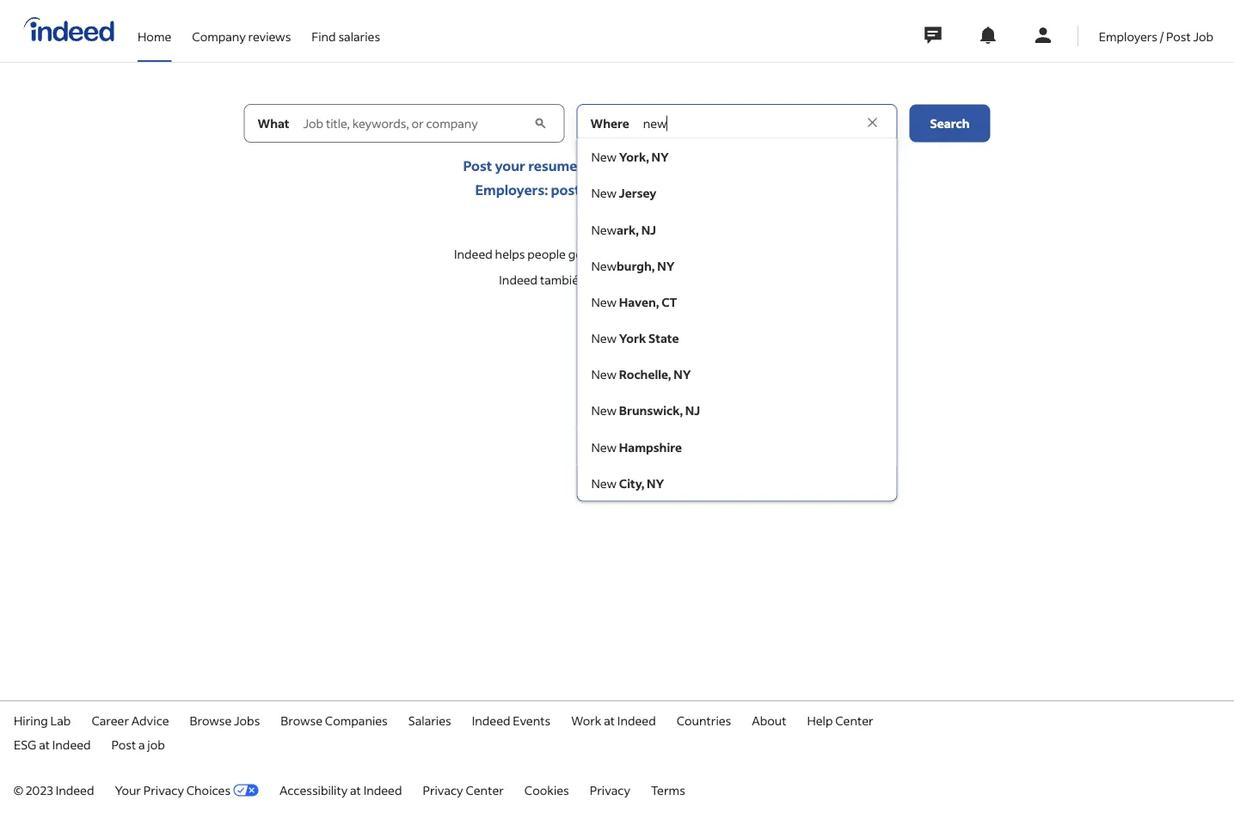 Task type: vqa. For each thing, say whether or not it's contained in the screenshot.
Privacy Center's privacy
yes



Task type: describe. For each thing, give the bounding box(es) containing it.
indeed left the helps
[[454, 246, 493, 262]]

company reviews
[[192, 28, 291, 44]]

million
[[662, 246, 699, 262]]

ny for new rochelle, ny
[[674, 367, 691, 383]]

new for jersey
[[592, 186, 617, 201]]

york,
[[619, 149, 649, 165]]

newark, nj element
[[592, 222, 656, 237]]

1 privacy from the left
[[143, 783, 184, 798]]

esg at indeed link
[[14, 737, 91, 753]]

indeed right the accessibility
[[364, 783, 402, 798]]

/
[[1160, 28, 1164, 44]]

What field
[[300, 105, 530, 142]]

new brunswick, nj
[[592, 403, 700, 419]]

advice
[[131, 713, 169, 729]]

countries link
[[677, 713, 732, 729]]

suggestions list box
[[577, 139, 898, 502]]

hiring lab
[[14, 713, 71, 729]]

find salaries
[[312, 28, 380, 44]]

clear element for new
[[532, 115, 550, 132]]

new for york, ny
[[592, 149, 617, 165]]

post
[[551, 181, 581, 199]]

0 horizontal spatial your
[[495, 157, 526, 174]]

new hampshire element
[[592, 440, 682, 455]]

brunswick,
[[619, 403, 683, 419]]

2 vertical spatial a
[[138, 737, 145, 753]]

search
[[931, 116, 970, 131]]

new york state element
[[592, 331, 679, 346]]

indeed events
[[472, 713, 551, 729]]

esg
[[14, 737, 36, 753]]

haven,
[[619, 295, 659, 310]]

company
[[192, 28, 246, 44]]

-
[[580, 157, 587, 174]]

accessibility at indeed
[[280, 783, 402, 798]]

browse companies link
[[281, 713, 388, 729]]

1 vertical spatial your
[[627, 181, 656, 199]]

your next hire is here
[[627, 181, 759, 199]]

at inside help center esg at indeed
[[39, 737, 50, 753]]

employers: post a job link
[[475, 181, 615, 199]]

hire
[[690, 181, 715, 199]]

browse for browse companies
[[281, 713, 323, 729]]

work
[[571, 713, 602, 729]]

over
[[618, 246, 645, 262]]

cookies
[[525, 783, 569, 798]]

work at indeed
[[571, 713, 656, 729]]

indeed events link
[[472, 713, 551, 729]]

terms
[[651, 783, 686, 798]]

ark,
[[617, 222, 639, 237]]

privacy center
[[423, 783, 504, 798]]

privacy link
[[590, 783, 631, 798]]

privacy for privacy center
[[423, 783, 463, 798]]

where
[[591, 116, 630, 131]]

messages unread count 0 image
[[922, 18, 945, 52]]

new city, ny element
[[592, 476, 665, 491]]

lab
[[50, 713, 71, 729]]

accessibility at indeed link
[[280, 783, 402, 798]]

privacy for privacy link
[[590, 783, 631, 798]]

post a job
[[112, 737, 165, 753]]

new for rochelle, ny
[[592, 367, 617, 383]]

jobs
[[234, 713, 260, 729]]

get
[[568, 246, 587, 262]]

notifications unread count 0 image
[[978, 25, 999, 46]]

post for post your resume - it only takes a few seconds
[[463, 157, 492, 174]]

employers / post job link
[[1099, 0, 1214, 59]]

your
[[115, 783, 141, 798]]

new york, ny element
[[592, 149, 669, 165]]

career advice link
[[92, 713, 169, 729]]

it
[[589, 157, 598, 174]]

rochelle,
[[619, 367, 671, 383]]

new city, ny
[[592, 476, 665, 491]]

helps
[[495, 246, 525, 262]]

find
[[312, 28, 336, 44]]

reviews
[[248, 28, 291, 44]]

nj for new ark, nj
[[642, 222, 656, 237]]

career
[[92, 713, 129, 729]]

salaries
[[338, 28, 380, 44]]

help
[[807, 713, 833, 729]]

companies
[[325, 713, 388, 729]]

post your resume - it only takes a few seconds
[[463, 157, 758, 174]]

browse jobs
[[190, 713, 260, 729]]

new haven, ct element
[[592, 295, 677, 310]]

home link
[[138, 0, 171, 59]]

only
[[601, 157, 628, 174]]

new burgh, ny
[[592, 258, 675, 274]]

ct
[[662, 295, 677, 310]]

account image
[[1033, 25, 1054, 46]]

jersey
[[619, 186, 657, 201]]

about
[[752, 713, 787, 729]]

new for burgh, ny
[[592, 258, 617, 274]]

new brunswick, nj element
[[592, 403, 700, 419]]

at for accessibility
[[350, 783, 361, 798]]



Task type: locate. For each thing, give the bounding box(es) containing it.
1 horizontal spatial nj
[[686, 403, 700, 419]]

events
[[513, 713, 551, 729]]

center
[[836, 713, 874, 729], [466, 783, 504, 798]]

indeed left "events"
[[472, 713, 511, 729]]

stories
[[702, 246, 740, 262]]

at for work
[[604, 713, 615, 729]]

center for privacy center
[[466, 783, 504, 798]]

post for post a job
[[112, 737, 136, 753]]

9 new from the top
[[592, 440, 617, 455]]

1 horizontal spatial post
[[463, 157, 492, 174]]

employers: post a job
[[475, 181, 615, 199]]

0 vertical spatial center
[[836, 713, 874, 729]]

None search field
[[244, 104, 991, 502]]

0 horizontal spatial browse
[[190, 713, 232, 729]]

find salaries link
[[312, 0, 380, 59]]

hiring
[[14, 713, 48, 729]]

indeed inside help center esg at indeed
[[52, 737, 91, 753]]

indeed right 'work'
[[618, 713, 656, 729]]

0 vertical spatial nj
[[642, 222, 656, 237]]

2 horizontal spatial privacy
[[590, 783, 631, 798]]

section
[[0, 237, 1235, 297]]

0 vertical spatial job
[[594, 181, 615, 199]]

new haven, ct
[[592, 295, 677, 310]]

1 vertical spatial a
[[583, 181, 591, 199]]

2 browse from the left
[[281, 713, 323, 729]]

ny right burgh,
[[657, 258, 675, 274]]

post right /
[[1167, 28, 1191, 44]]

company reviews link
[[192, 0, 291, 59]]

job inside main content
[[594, 181, 615, 199]]

browse left jobs
[[190, 713, 232, 729]]

2 privacy from the left
[[423, 783, 463, 798]]

jobs:
[[589, 246, 616, 262]]

2 vertical spatial at
[[350, 783, 361, 798]]

career advice
[[92, 713, 169, 729]]

privacy right "your"
[[143, 783, 184, 798]]

7 new from the top
[[592, 367, 617, 383]]

0 horizontal spatial nj
[[642, 222, 656, 237]]

new for haven, ct
[[592, 295, 617, 310]]

new down está
[[592, 295, 617, 310]]

cookies link
[[525, 783, 569, 798]]

new jersey element
[[592, 186, 657, 201]]

post
[[1167, 28, 1191, 44], [463, 157, 492, 174], [112, 737, 136, 753]]

indeed también está disponible en
[[499, 272, 691, 288]]

ny for new city, ny
[[647, 476, 665, 491]]

nj right ark,
[[642, 222, 656, 237]]

state
[[649, 331, 679, 346]]

4 new from the top
[[592, 258, 617, 274]]

is
[[718, 181, 728, 199]]

0 horizontal spatial job
[[147, 737, 165, 753]]

2 horizontal spatial at
[[604, 713, 615, 729]]

1 clear element from the left
[[532, 115, 550, 132]]

1 vertical spatial at
[[39, 737, 50, 753]]

indeed right 2023
[[56, 783, 94, 798]]

post down career advice
[[112, 737, 136, 753]]

post inside 'link'
[[1167, 28, 1191, 44]]

3 privacy from the left
[[590, 783, 631, 798]]

job down advice
[[147, 737, 165, 753]]

Where field
[[640, 105, 863, 142]]

new for city, ny
[[592, 476, 617, 491]]

1 horizontal spatial your
[[627, 181, 656, 199]]

2 horizontal spatial post
[[1167, 28, 1191, 44]]

clear element left search
[[865, 115, 882, 132]]

new up the new city, ny
[[592, 440, 617, 455]]

clear element up resume
[[532, 115, 550, 132]]

browse for browse jobs
[[190, 713, 232, 729]]

© 2023 indeed
[[14, 783, 94, 798]]

new jersey
[[592, 186, 657, 201]]

1 vertical spatial nj
[[686, 403, 700, 419]]

2 new from the top
[[592, 186, 617, 201]]

employers / post job
[[1099, 28, 1214, 44]]

new for ark, nj
[[592, 222, 617, 237]]

shared
[[742, 246, 780, 262]]

section containing indeed helps people get jobs:
[[0, 237, 1235, 297]]

también
[[540, 272, 586, 288]]

at right 'work'
[[604, 713, 615, 729]]

0 vertical spatial a
[[668, 157, 675, 174]]

new rochelle, ny element
[[592, 367, 691, 383]]

new york, ny
[[592, 149, 669, 165]]

new for hampshire
[[592, 440, 617, 455]]

indeed down lab
[[52, 737, 91, 753]]

new for brunswick, nj
[[592, 403, 617, 419]]

new left city,
[[592, 476, 617, 491]]

1 horizontal spatial at
[[350, 783, 361, 798]]

newburgh, ny element
[[592, 258, 675, 274]]

new hampshire
[[592, 440, 682, 455]]

employers:
[[475, 181, 548, 199]]

new down post your resume - it only takes a few seconds
[[592, 186, 617, 201]]

1 horizontal spatial job
[[594, 181, 615, 199]]

©
[[14, 783, 23, 798]]

search button
[[910, 105, 991, 142]]

ny for new burgh, ny
[[657, 258, 675, 274]]

your privacy choices
[[115, 783, 231, 798]]

disponible
[[615, 272, 673, 288]]

new rochelle, ny
[[592, 367, 691, 383]]

clear image
[[532, 115, 550, 132]]

takes
[[631, 157, 665, 174]]

2 vertical spatial post
[[112, 737, 136, 753]]

3 new from the top
[[592, 222, 617, 237]]

ny for new york, ny
[[652, 149, 669, 165]]

your down takes
[[627, 181, 656, 199]]

indeed down the helps
[[499, 272, 538, 288]]

a right post
[[583, 181, 591, 199]]

nj for new brunswick, nj
[[686, 403, 700, 419]]

city,
[[619, 476, 645, 491]]

0 horizontal spatial a
[[138, 737, 145, 753]]

center for help center esg at indeed
[[836, 713, 874, 729]]

work at indeed link
[[571, 713, 656, 729]]

nj right brunswick,
[[686, 403, 700, 419]]

1 vertical spatial job
[[147, 737, 165, 753]]

clear element
[[532, 115, 550, 132], [865, 115, 882, 132]]

0 vertical spatial post
[[1167, 28, 1191, 44]]

main content containing post your resume
[[0, 104, 1235, 502]]

new left brunswick,
[[592, 403, 617, 419]]

0 vertical spatial your
[[495, 157, 526, 174]]

0 horizontal spatial at
[[39, 737, 50, 753]]

your up employers:
[[495, 157, 526, 174]]

job down post your resume - it only takes a few seconds
[[594, 181, 615, 199]]

choices
[[186, 783, 231, 798]]

york
[[619, 331, 646, 346]]

0 vertical spatial at
[[604, 713, 615, 729]]

at right the accessibility
[[350, 783, 361, 798]]

privacy left terms
[[590, 783, 631, 798]]

new left the rochelle,
[[592, 367, 617, 383]]

hampshire
[[619, 440, 682, 455]]

ny right "york,"
[[652, 149, 669, 165]]

none search field containing what
[[244, 104, 991, 502]]

center inside help center esg at indeed
[[836, 713, 874, 729]]

1 horizontal spatial privacy
[[423, 783, 463, 798]]

ny right city,
[[647, 476, 665, 491]]

hiring lab link
[[14, 713, 71, 729]]

en
[[675, 272, 689, 288]]

nj
[[642, 222, 656, 237], [686, 403, 700, 419]]

salaries
[[408, 713, 451, 729]]

5 new from the top
[[592, 295, 617, 310]]

new
[[592, 149, 617, 165], [592, 186, 617, 201], [592, 222, 617, 237], [592, 258, 617, 274], [592, 295, 617, 310], [592, 331, 617, 346], [592, 367, 617, 383], [592, 403, 617, 419], [592, 440, 617, 455], [592, 476, 617, 491]]

center left cookies
[[466, 783, 504, 798]]

terms link
[[651, 783, 686, 798]]

clear element for jersey
[[865, 115, 882, 132]]

a left few
[[668, 157, 675, 174]]

your privacy choices link
[[115, 783, 259, 798]]

a
[[668, 157, 675, 174], [583, 181, 591, 199], [138, 737, 145, 753]]

help center link
[[807, 713, 874, 729]]

burgh,
[[617, 258, 655, 274]]

next
[[659, 181, 687, 199]]

home
[[138, 28, 171, 44]]

post your resume link
[[463, 157, 578, 174]]

indeed helps people get jobs: over 16 million stories shared
[[454, 246, 780, 262]]

6 new from the top
[[592, 331, 617, 346]]

1 vertical spatial center
[[466, 783, 504, 798]]

countries
[[677, 713, 732, 729]]

1 horizontal spatial center
[[836, 713, 874, 729]]

8 new from the top
[[592, 403, 617, 419]]

browse
[[190, 713, 232, 729], [281, 713, 323, 729]]

main content
[[0, 104, 1235, 502]]

center right the help
[[836, 713, 874, 729]]

new right - at the top
[[592, 149, 617, 165]]

0 horizontal spatial privacy
[[143, 783, 184, 798]]

browse right jobs
[[281, 713, 323, 729]]

here
[[730, 181, 759, 199]]

new york state
[[592, 331, 679, 346]]

privacy center link
[[423, 783, 504, 798]]

few
[[678, 157, 702, 174]]

está
[[589, 272, 612, 288]]

at right esg
[[39, 737, 50, 753]]

post up employers:
[[463, 157, 492, 174]]

job
[[1194, 28, 1214, 44]]

1 browse from the left
[[190, 713, 232, 729]]

privacy down help center esg at indeed
[[423, 783, 463, 798]]

salaries link
[[408, 713, 451, 729]]

seconds
[[705, 157, 758, 174]]

10 new from the top
[[592, 476, 617, 491]]

what
[[258, 116, 290, 131]]

ny
[[652, 149, 669, 165], [657, 258, 675, 274], [674, 367, 691, 383], [647, 476, 665, 491]]

new left york
[[592, 331, 617, 346]]

people
[[528, 246, 566, 262]]

0 horizontal spatial post
[[112, 737, 136, 753]]

new for york state
[[592, 331, 617, 346]]

clear image
[[865, 115, 882, 132]]

2 horizontal spatial a
[[668, 157, 675, 174]]

0 horizontal spatial center
[[466, 783, 504, 798]]

new up jobs:
[[592, 222, 617, 237]]

1 horizontal spatial a
[[583, 181, 591, 199]]

2 clear element from the left
[[865, 115, 882, 132]]

new ark, nj
[[592, 222, 656, 237]]

1 new from the top
[[592, 149, 617, 165]]

1 horizontal spatial clear element
[[865, 115, 882, 132]]

a down advice
[[138, 737, 145, 753]]

1 horizontal spatial browse
[[281, 713, 323, 729]]

post a job link
[[112, 737, 165, 753]]

0 horizontal spatial clear element
[[532, 115, 550, 132]]

1 vertical spatial post
[[463, 157, 492, 174]]

ny right the rochelle,
[[674, 367, 691, 383]]

new right get
[[592, 258, 617, 274]]

over 16 million stories shared link
[[618, 246, 780, 263]]

2023
[[26, 783, 53, 798]]

indeed
[[454, 246, 493, 262], [499, 272, 538, 288], [472, 713, 511, 729], [618, 713, 656, 729], [52, 737, 91, 753], [56, 783, 94, 798], [364, 783, 402, 798]]

–
[[615, 181, 627, 199]]

at
[[604, 713, 615, 729], [39, 737, 50, 753], [350, 783, 361, 798]]



